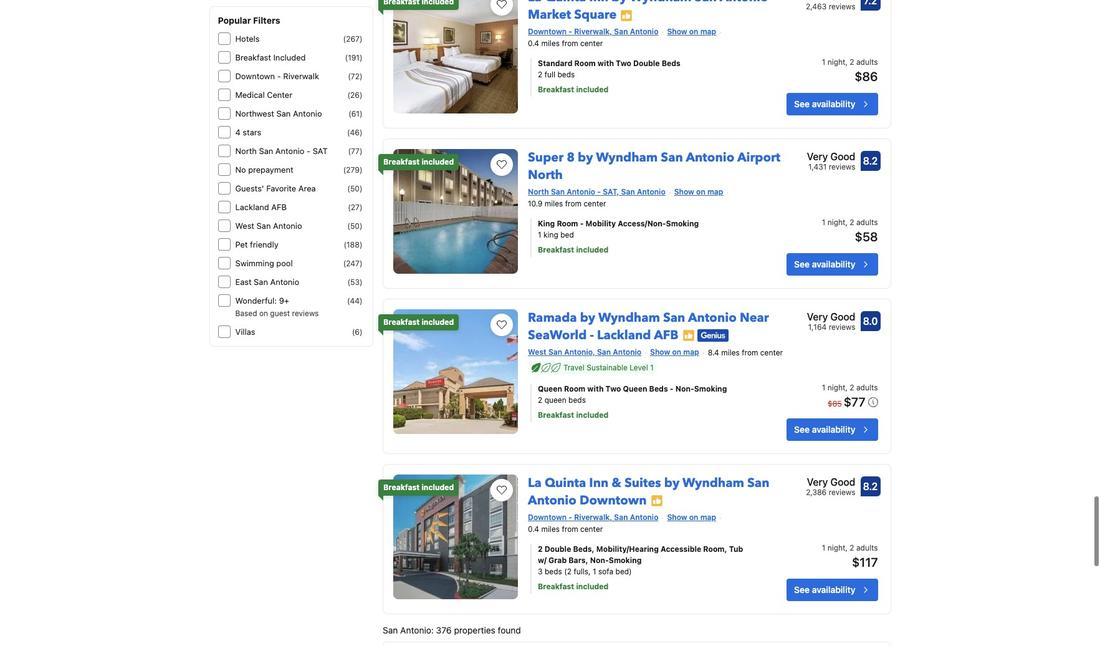 Task type: locate. For each thing, give the bounding box(es) containing it.
1 0.4 from the top
[[528, 39, 539, 48]]

lackland
[[235, 202, 269, 212], [597, 327, 651, 344]]

show down ramada by wyndham san antonio near seaworld - lackland afb
[[650, 347, 671, 357]]

queen down level on the bottom right of page
[[623, 384, 648, 393]]

double
[[634, 59, 660, 68], [545, 544, 571, 553]]

see for ramada by wyndham san antonio near seaworld - lackland afb
[[795, 424, 810, 434]]

2,463
[[806, 2, 827, 11]]

1 vertical spatial room
[[557, 219, 578, 228]]

2 availability from the top
[[812, 259, 856, 269]]

0.4 miles from center up standard
[[528, 39, 603, 48]]

double inside 2 double beds, mobility/hearing accessible room, tub w/ grab bars, non-smoking 3 beds (2 fulls, 1 sofa bed) breakfast included
[[545, 544, 571, 553]]

1 horizontal spatial afb
[[654, 327, 679, 344]]

1 very from the top
[[807, 151, 828, 162]]

3 good from the top
[[831, 476, 856, 487]]

3 very from the top
[[807, 476, 828, 487]]

1 see availability from the top
[[795, 99, 856, 109]]

see
[[795, 99, 810, 109], [795, 259, 810, 269], [795, 424, 810, 434], [795, 584, 810, 595]]

see for la quinta inn & suites by wyndham san antonio downtown
[[795, 584, 810, 595]]

smoking inside king room - mobility access/non-smoking 1 king bed breakfast included
[[666, 219, 699, 228]]

quinta inside la quinta inn & suites by wyndham san antonio downtown
[[545, 474, 586, 491]]

good right 1,431
[[831, 151, 856, 162]]

, for $58
[[846, 218, 848, 227]]

1 horizontal spatial queen
[[623, 384, 648, 393]]

from down north san antonio - sat, san antonio
[[565, 199, 582, 208]]

double down la quinta inn by wyndham san antonio market square link
[[634, 59, 660, 68]]

miles right 8.4 on the bottom
[[722, 348, 740, 357]]

1 vertical spatial beds
[[650, 384, 668, 393]]

lackland down guests'
[[235, 202, 269, 212]]

adults up the $77
[[857, 383, 878, 392]]

1 vertical spatial 0.4 miles from center
[[528, 524, 603, 534]]

4 night from the top
[[828, 543, 846, 552]]

1 8.2 from the top
[[863, 155, 878, 167]]

antonio
[[720, 0, 769, 6], [630, 27, 659, 36], [293, 109, 322, 118], [276, 146, 305, 156], [686, 149, 735, 166], [567, 187, 596, 196], [637, 187, 666, 196], [273, 221, 302, 231], [270, 277, 299, 287], [688, 309, 737, 326], [613, 347, 642, 357], [528, 492, 577, 509], [630, 512, 659, 522]]

0 vertical spatial room
[[575, 59, 596, 68]]

north for north san antonio - sat, san antonio
[[528, 187, 549, 196]]

from for ramada by wyndham san antonio near seaworld - lackland afb
[[742, 348, 759, 357]]

(50) down (27)
[[348, 221, 363, 231]]

1 horizontal spatial double
[[634, 59, 660, 68]]

2 (50) from the top
[[348, 221, 363, 231]]

north down super
[[528, 167, 563, 183]]

room inside queen room with two queen beds - non-smoking 2 queen beds breakfast included
[[564, 384, 586, 393]]

1 down 1,431
[[822, 218, 826, 227]]

from down near
[[742, 348, 759, 357]]

afb down favorite
[[272, 202, 287, 212]]

0.4 up standard
[[528, 39, 539, 48]]

0 vertical spatial afb
[[272, 202, 287, 212]]

$86
[[855, 69, 878, 84]]

reviews inside very good 2,386 reviews
[[829, 487, 856, 497]]

room right standard
[[575, 59, 596, 68]]

smoking inside 2 double beds, mobility/hearing accessible room, tub w/ grab bars, non-smoking 3 beds (2 fulls, 1 sofa bed) breakfast included
[[609, 555, 642, 565]]

adults up $117
[[857, 543, 878, 552]]

0 vertical spatial quinta
[[545, 0, 586, 6]]

3 availability from the top
[[812, 424, 856, 434]]

center down near
[[761, 348, 783, 357]]

0 vertical spatial 8.2
[[863, 155, 878, 167]]

downtown - riverwalk, san antonio up 'beds,'
[[528, 512, 659, 522]]

downtown - riverwalk, san antonio
[[528, 27, 659, 36], [528, 512, 659, 522]]

reviews for very good 1,431 reviews
[[829, 162, 856, 172]]

8.2 right very good 1,431 reviews
[[863, 155, 878, 167]]

included inside king room - mobility access/non-smoking 1 king bed breakfast included
[[576, 245, 609, 254]]

availability down 1 night , 2 adults $86
[[812, 99, 856, 109]]

2 see from the top
[[795, 259, 810, 269]]

ramada by wyndham san antonio near seaworld - lackland afb image
[[394, 309, 518, 434]]

from
[[562, 39, 579, 48], [565, 199, 582, 208], [742, 348, 759, 357], [562, 524, 579, 534]]

show up accessible
[[668, 512, 688, 522]]

2,463 reviews link
[[801, 0, 881, 13]]

see availability down 1 night , 2 adults $86
[[795, 99, 856, 109]]

on
[[690, 27, 699, 36], [697, 187, 706, 196], [259, 309, 268, 318], [673, 347, 682, 357], [690, 512, 699, 522]]

0 vertical spatial 0.4
[[528, 39, 539, 48]]

show on map for suites
[[668, 512, 717, 522]]

2 scored 8.2 element from the top
[[861, 476, 881, 496]]

by right the suites
[[665, 474, 680, 491]]

1 adults from the top
[[857, 57, 878, 67]]

riverwalk, up 'beds,'
[[574, 512, 612, 522]]

1 vertical spatial afb
[[654, 327, 679, 344]]

room down travel
[[564, 384, 586, 393]]

1 inside 1 night , 2 adults $86
[[822, 57, 826, 67]]

stars
[[243, 127, 261, 137]]

two down travel sustainable level 1
[[606, 384, 621, 393]]

beds
[[662, 59, 681, 68], [650, 384, 668, 393]]

1 vertical spatial smoking
[[695, 384, 727, 393]]

0 vertical spatial smoking
[[666, 219, 699, 228]]

two inside queen room with two queen beds - non-smoking 2 queen beds breakfast included
[[606, 384, 621, 393]]

1 availability from the top
[[812, 99, 856, 109]]

see availability link for ramada by wyndham san antonio near seaworld - lackland afb
[[787, 418, 878, 441]]

2 night from the top
[[828, 218, 846, 227]]

1 la from the top
[[528, 0, 542, 6]]

this property is part of our preferred partner program. it's committed to providing excellent service and good value. it'll pay us a higher commission if you make a booking. image
[[621, 9, 633, 22], [621, 9, 633, 22], [683, 330, 695, 342], [683, 330, 695, 342], [651, 495, 663, 507], [651, 495, 663, 507]]

1 horizontal spatial lackland
[[597, 327, 651, 344]]

two
[[616, 59, 632, 68], [606, 384, 621, 393]]

0 vertical spatial scored 8.2 element
[[861, 151, 881, 171]]

genius discounts available at this property. image
[[698, 330, 729, 342], [698, 330, 729, 342]]

downtown inside la quinta inn & suites by wyndham san antonio downtown
[[580, 492, 647, 509]]

4 , from the top
[[846, 543, 848, 552]]

medical center
[[235, 90, 293, 100]]

map for by
[[701, 512, 717, 522]]

1 riverwalk, from the top
[[574, 27, 612, 36]]

afb up queen room with two queen beds - non-smoking link
[[654, 327, 679, 344]]

night for $58
[[828, 218, 846, 227]]

3 see from the top
[[795, 424, 810, 434]]

0 vertical spatial breakfast included
[[384, 157, 454, 167]]

1 vertical spatial very good element
[[807, 309, 856, 324]]

with down sustainable
[[588, 384, 604, 393]]

0 horizontal spatial afb
[[272, 202, 287, 212]]

by right 8
[[578, 149, 593, 166]]

breakfast inside 'standard room with two double beds 2 full beds breakfast included'
[[538, 85, 575, 94]]

2 inn from the top
[[589, 474, 609, 491]]

good element
[[806, 0, 856, 4]]

la quinta inn & suites by wyndham san antonio downtown link
[[528, 469, 770, 509]]

north inside the super 8 by wyndham san antonio airport north
[[528, 167, 563, 183]]

bars,
[[569, 555, 589, 565]]

2 vertical spatial smoking
[[609, 555, 642, 565]]

quinta inside la quinta inn by wyndham san antonio market square
[[545, 0, 586, 6]]

show down the super 8 by wyndham san antonio airport north
[[675, 187, 695, 196]]

full
[[545, 70, 556, 79]]

4 see availability from the top
[[795, 584, 856, 595]]

inn up square
[[589, 0, 609, 6]]

beds right queen
[[569, 395, 586, 405]]

1 vertical spatial breakfast included
[[384, 317, 454, 327]]

8.2 for $58
[[863, 155, 878, 167]]

night for $86
[[828, 57, 846, 67]]

1 see from the top
[[795, 99, 810, 109]]

miles
[[542, 39, 560, 48], [545, 199, 563, 208], [722, 348, 740, 357], [542, 524, 560, 534]]

square
[[575, 6, 617, 23]]

night down 2,463 reviews
[[828, 57, 846, 67]]

wyndham inside la quinta inn & suites by wyndham san antonio downtown
[[683, 474, 745, 491]]

pet friendly
[[235, 239, 279, 249]]

with
[[598, 59, 614, 68], [588, 384, 604, 393]]

from up 'beds,'
[[562, 524, 579, 534]]

very good 2,386 reviews
[[806, 476, 856, 497]]

availability down 1 night , 2 adults $117
[[812, 584, 856, 595]]

4 stars
[[235, 127, 261, 137]]

quinta left &
[[545, 474, 586, 491]]

san inside the super 8 by wyndham san antonio airport north
[[661, 149, 683, 166]]

west up pet
[[235, 221, 254, 231]]

availability for la quinta inn by wyndham san antonio market square
[[812, 99, 856, 109]]

2 very from the top
[[807, 311, 828, 322]]

4 see availability link from the top
[[787, 578, 878, 601]]

standard room with two double beds 2 full beds breakfast included
[[538, 59, 681, 94]]

center down square
[[581, 39, 603, 48]]

2 vertical spatial beds
[[545, 567, 562, 576]]

1 vertical spatial north
[[528, 167, 563, 183]]

inn
[[589, 0, 609, 6], [589, 474, 609, 491]]

properties
[[454, 625, 496, 635]]

reviews right guest
[[292, 309, 319, 318]]

1 vertical spatial 8.2
[[863, 481, 878, 492]]

west
[[235, 221, 254, 231], [528, 347, 547, 357]]

1 horizontal spatial west
[[528, 347, 547, 357]]

3 , from the top
[[846, 383, 848, 392]]

quinta
[[545, 0, 586, 6], [545, 474, 586, 491]]

&
[[612, 474, 622, 491]]

beds down la quinta inn by wyndham san antonio market square link
[[662, 59, 681, 68]]

1 inn from the top
[[589, 0, 609, 6]]

on for la quinta inn & suites by wyndham san antonio downtown
[[690, 512, 699, 522]]

la quinta inn & suites by wyndham san antonio downtown
[[528, 474, 770, 509]]

0 horizontal spatial queen
[[538, 384, 562, 393]]

beds down standard
[[558, 70, 575, 79]]

0 vertical spatial beds
[[558, 70, 575, 79]]

beds inside queen room with two queen beds - non-smoking 2 queen beds breakfast included
[[569, 395, 586, 405]]

from up standard
[[562, 39, 579, 48]]

very inside "very good 1,164 reviews"
[[807, 311, 828, 322]]

scored 8.2 element for $117
[[861, 476, 881, 496]]

standard
[[538, 59, 573, 68]]

2 double beds, mobility/hearing accessible room, tub w/ grab bars, non-smoking link
[[538, 544, 749, 566]]

1 vertical spatial with
[[588, 384, 604, 393]]

see availability link down 1 night , 2 adults $86
[[787, 93, 878, 115]]

1 down 2,463 reviews
[[822, 57, 826, 67]]

night inside 1 night , 2 adults $86
[[828, 57, 846, 67]]

see availability down 1 night , 2 adults $58
[[795, 259, 856, 269]]

on up accessible
[[690, 512, 699, 522]]

la
[[528, 0, 542, 6], [528, 474, 542, 491]]

3 see availability from the top
[[795, 424, 856, 434]]

0 vertical spatial with
[[598, 59, 614, 68]]

1 vertical spatial scored 8.2 element
[[861, 476, 881, 496]]

0 vertical spatial two
[[616, 59, 632, 68]]

0 vertical spatial very good element
[[807, 149, 856, 164]]

0 horizontal spatial west
[[235, 221, 254, 231]]

guests' favorite area
[[235, 183, 316, 193]]

0 vertical spatial (50)
[[348, 184, 363, 193]]

0 horizontal spatial lackland
[[235, 202, 269, 212]]

center for san
[[581, 524, 603, 534]]

2 downtown - riverwalk, san antonio from the top
[[528, 512, 659, 522]]

adults inside 1 night , 2 adults $86
[[857, 57, 878, 67]]

afb inside ramada by wyndham san antonio near seaworld - lackland afb
[[654, 327, 679, 344]]

0.4
[[528, 39, 539, 48], [528, 524, 539, 534]]

3 see availability link from the top
[[787, 418, 878, 441]]

show on map up accessible
[[668, 512, 717, 522]]

4 adults from the top
[[857, 543, 878, 552]]

1 quinta from the top
[[545, 0, 586, 6]]

beds inside 'standard room with two double beds 2 full beds breakfast included'
[[558, 70, 575, 79]]

1 vertical spatial non-
[[590, 555, 609, 565]]

1 vertical spatial 0.4
[[528, 524, 539, 534]]

west san antonio, san antonio
[[528, 347, 642, 357]]

king room - mobility access/non-smoking link
[[538, 218, 749, 229]]

1 downtown - riverwalk, san antonio from the top
[[528, 27, 659, 36]]

very inside very good 1,431 reviews
[[807, 151, 828, 162]]

reviews inside "very good 1,164 reviews"
[[829, 322, 856, 332]]

0 vertical spatial good
[[831, 151, 856, 162]]

2 0.4 miles from center from the top
[[528, 524, 603, 534]]

downtown - riverwalk, san antonio for square
[[528, 27, 659, 36]]

antonio inside la quinta inn by wyndham san antonio market square
[[720, 0, 769, 6]]

1 see availability link from the top
[[787, 93, 878, 115]]

scored 8.2 element
[[861, 151, 881, 171], [861, 476, 881, 496]]

map for near
[[684, 347, 700, 357]]

0.4 up "w/"
[[528, 524, 539, 534]]

availability for la quinta inn & suites by wyndham san antonio downtown
[[812, 584, 856, 595]]

good right 1,164
[[831, 311, 856, 322]]

3 breakfast included from the top
[[384, 482, 454, 492]]

2 0.4 from the top
[[528, 524, 539, 534]]

very good element
[[807, 149, 856, 164], [807, 309, 856, 324], [806, 474, 856, 489]]

reviews inside very good 1,431 reviews
[[829, 162, 856, 172]]

1 , from the top
[[846, 57, 848, 67]]

0 vertical spatial inn
[[589, 0, 609, 6]]

la inside la quinta inn by wyndham san antonio market square
[[528, 0, 542, 6]]

1 vertical spatial riverwalk,
[[574, 512, 612, 522]]

by inside la quinta inn & suites by wyndham san antonio downtown
[[665, 474, 680, 491]]

north down 4 stars
[[235, 146, 257, 156]]

0 vertical spatial very
[[807, 151, 828, 162]]

0 vertical spatial riverwalk,
[[574, 27, 612, 36]]

1 inside 2 double beds, mobility/hearing accessible room, tub w/ grab bars, non-smoking 3 beds (2 fulls, 1 sofa bed) breakfast included
[[593, 567, 597, 576]]

antonio inside la quinta inn & suites by wyndham san antonio downtown
[[528, 492, 577, 509]]

night down very good 1,431 reviews
[[828, 218, 846, 227]]

(77)
[[348, 147, 363, 156]]

west for west san antonio
[[235, 221, 254, 231]]

availability down $85 at the right of the page
[[812, 424, 856, 434]]

riverwalk, down square
[[574, 27, 612, 36]]

adults inside 1 night , 2 adults $58
[[857, 218, 878, 227]]

night inside 1 night , 2 adults $117
[[828, 543, 846, 552]]

2 breakfast included from the top
[[384, 317, 454, 327]]

0.4 miles from center up 'beds,'
[[528, 524, 603, 534]]

2 vertical spatial breakfast included
[[384, 482, 454, 492]]

1 (50) from the top
[[348, 184, 363, 193]]

2
[[850, 57, 855, 67], [538, 70, 543, 79], [850, 218, 855, 227], [850, 383, 855, 392], [538, 395, 543, 405], [850, 543, 855, 552], [538, 544, 543, 553]]

1 night , 2 adults $117
[[822, 543, 878, 569]]

show on map down ramada by wyndham san antonio near seaworld - lackland afb
[[650, 347, 700, 357]]

breakfast included for la quinta inn & suites by wyndham san antonio downtown
[[384, 482, 454, 492]]

(50) up (27)
[[348, 184, 363, 193]]

with inside 'standard room with two double beds 2 full beds breakfast included'
[[598, 59, 614, 68]]

1 down 2,386
[[822, 543, 826, 552]]

1 vertical spatial la
[[528, 474, 542, 491]]

adults for $86
[[857, 57, 878, 67]]

see availability link for la quinta inn by wyndham san antonio market square
[[787, 93, 878, 115]]

inn inside la quinta inn & suites by wyndham san antonio downtown
[[589, 474, 609, 491]]

center up 'beds,'
[[581, 524, 603, 534]]

very good 1,431 reviews
[[807, 151, 856, 172]]

$85
[[828, 399, 842, 408]]

reviews for based on guest reviews
[[292, 309, 319, 318]]

0 vertical spatial la
[[528, 0, 542, 6]]

see availability down $85 at the right of the page
[[795, 424, 856, 434]]

3
[[538, 567, 543, 576]]

see availability link down 1 night , 2 adults $117
[[787, 578, 878, 601]]

1 good from the top
[[831, 151, 856, 162]]

room up bed
[[557, 219, 578, 228]]

reviews right 1,164
[[829, 322, 856, 332]]

availability down 1 night , 2 adults $58
[[812, 259, 856, 269]]

double up grab on the bottom of page
[[545, 544, 571, 553]]

1 vertical spatial double
[[545, 544, 571, 553]]

show on map
[[668, 27, 717, 36], [675, 187, 724, 196], [650, 347, 700, 357], [668, 512, 717, 522]]

1 left king
[[538, 230, 542, 239]]

by up square
[[612, 0, 627, 6]]

1 vertical spatial downtown - riverwalk, san antonio
[[528, 512, 659, 522]]

2 vertical spatial north
[[528, 187, 549, 196]]

2,386
[[806, 487, 827, 497]]

0 horizontal spatial double
[[545, 544, 571, 553]]

very inside very good 2,386 reviews
[[807, 476, 828, 487]]

9+
[[279, 296, 289, 306]]

scored 8.2 element right very good 2,386 reviews
[[861, 476, 881, 496]]

1 vertical spatial very
[[807, 311, 828, 322]]

riverwalk,
[[574, 27, 612, 36], [574, 512, 612, 522]]

, inside 1 night , 2 adults $58
[[846, 218, 848, 227]]

sofa
[[599, 567, 614, 576]]

show on map for antonio
[[650, 347, 700, 357]]

1 left sofa
[[593, 567, 597, 576]]

breakfast
[[235, 52, 271, 62], [538, 85, 575, 94], [384, 157, 420, 167], [538, 245, 575, 254], [384, 317, 420, 327], [538, 410, 575, 420], [384, 482, 420, 492], [538, 582, 575, 591]]

night
[[828, 57, 846, 67], [828, 218, 846, 227], [828, 383, 846, 392], [828, 543, 846, 552]]

-
[[569, 27, 572, 36], [277, 71, 281, 81], [307, 146, 311, 156], [598, 187, 601, 196], [580, 219, 584, 228], [590, 327, 594, 344], [670, 384, 674, 393], [569, 512, 572, 522]]

2 good from the top
[[831, 311, 856, 322]]

2 vertical spatial good
[[831, 476, 856, 487]]

0.4 for la quinta inn by wyndham san antonio market square
[[528, 39, 539, 48]]

bed
[[561, 230, 574, 239]]

see availability down 1 night , 2 adults $117
[[795, 584, 856, 595]]

la quinta inn by wyndham san antonio market square image
[[394, 0, 518, 114]]

1 scored 8.2 element from the top
[[861, 151, 881, 171]]

grab
[[549, 555, 567, 565]]

show on map down la quinta inn by wyndham san antonio market square
[[668, 27, 717, 36]]

8.4
[[708, 348, 720, 357]]

quinta up "market"
[[545, 0, 586, 6]]

, inside 1 night , 2 adults $117
[[846, 543, 848, 552]]

on left 8.4 on the bottom
[[673, 347, 682, 357]]

show down la quinta inn by wyndham san antonio market square
[[668, 27, 688, 36]]

2 , from the top
[[846, 218, 848, 227]]

2 adults from the top
[[857, 218, 878, 227]]

on down the super 8 by wyndham san antonio airport north
[[697, 187, 706, 196]]

no prepayment
[[235, 165, 293, 175]]

0 vertical spatial downtown - riverwalk, san antonio
[[528, 27, 659, 36]]

quinta for square
[[545, 0, 586, 6]]

8.0
[[863, 315, 878, 327]]

1 0.4 miles from center from the top
[[528, 39, 603, 48]]

included inside 2 double beds, mobility/hearing accessible room, tub w/ grab bars, non-smoking 3 beds (2 fulls, 1 sofa bed) breakfast included
[[576, 582, 609, 591]]

2 quinta from the top
[[545, 474, 586, 491]]

0 vertical spatial non-
[[676, 384, 695, 393]]

1 vertical spatial lackland
[[597, 327, 651, 344]]

breakfast inside 2 double beds, mobility/hearing accessible room, tub w/ grab bars, non-smoking 3 beds (2 fulls, 1 sofa bed) breakfast included
[[538, 582, 575, 591]]

1 horizontal spatial non-
[[676, 384, 695, 393]]

two inside 'standard room with two double beds 2 full beds breakfast included'
[[616, 59, 632, 68]]

4 see from the top
[[795, 584, 810, 595]]

la inside la quinta inn & suites by wyndham san antonio downtown
[[528, 474, 542, 491]]

inn for &
[[589, 474, 609, 491]]

2 inside 1 night , 2 adults $117
[[850, 543, 855, 552]]

2 inside 1 night , 2 adults $86
[[850, 57, 855, 67]]

on down wonderful: 9+
[[259, 309, 268, 318]]

8
[[567, 149, 575, 166]]

north for north san antonio - sat
[[235, 146, 257, 156]]

, inside 1 night , 2 adults $86
[[846, 57, 848, 67]]

page region
[[383, 641, 891, 646]]

1 inside 1 night , 2 adults $117
[[822, 543, 826, 552]]

4 availability from the top
[[812, 584, 856, 595]]

1 vertical spatial two
[[606, 384, 621, 393]]

by inside the super 8 by wyndham san antonio airport north
[[578, 149, 593, 166]]

very good element for ramada by wyndham san antonio near seaworld - lackland afb
[[807, 309, 856, 324]]

adults inside 1 night , 2 adults $117
[[857, 543, 878, 552]]

scored 8.2 element for $58
[[861, 151, 881, 171]]

based on guest reviews
[[235, 309, 319, 318]]

2 la from the top
[[528, 474, 542, 491]]

(2
[[564, 567, 572, 576]]

beds inside queen room with two queen beds - non-smoking 2 queen beds breakfast included
[[650, 384, 668, 393]]

inn left &
[[589, 474, 609, 491]]

2 vertical spatial very
[[807, 476, 828, 487]]

scored 8.0 element
[[861, 311, 881, 331]]

1 vertical spatial quinta
[[545, 474, 586, 491]]

good inside very good 2,386 reviews
[[831, 476, 856, 487]]

two down square
[[616, 59, 632, 68]]

0 vertical spatial north
[[235, 146, 257, 156]]

0.4 miles from center
[[528, 39, 603, 48], [528, 524, 603, 534]]

1 vertical spatial beds
[[569, 395, 586, 405]]

1 vertical spatial (50)
[[348, 221, 363, 231]]

included
[[576, 85, 609, 94], [422, 157, 454, 167], [576, 245, 609, 254], [422, 317, 454, 327], [576, 410, 609, 420], [422, 482, 454, 492], [576, 582, 609, 591]]

10.9 miles from center
[[528, 199, 607, 208]]

downtown up "w/"
[[528, 512, 567, 522]]

reviews right 2,386
[[829, 487, 856, 497]]

breakfast included
[[235, 52, 306, 62]]

0.4 miles from center for square
[[528, 39, 603, 48]]

see availability link down $85 at the right of the page
[[787, 418, 878, 441]]

lackland up level on the bottom right of page
[[597, 327, 651, 344]]

2 vertical spatial room
[[564, 384, 586, 393]]

adults for $117
[[857, 543, 878, 552]]

with down square
[[598, 59, 614, 68]]

2 vertical spatial very good element
[[806, 474, 856, 489]]

see availability link
[[787, 93, 878, 115], [787, 253, 878, 276], [787, 418, 878, 441], [787, 578, 878, 601]]

beds inside 'standard room with two double beds 2 full beds breakfast included'
[[662, 59, 681, 68]]

good inside "very good 1,164 reviews"
[[831, 311, 856, 322]]

0 vertical spatial beds
[[662, 59, 681, 68]]

show
[[668, 27, 688, 36], [675, 187, 695, 196], [650, 347, 671, 357], [668, 512, 688, 522]]

2 riverwalk, from the top
[[574, 512, 612, 522]]

ramada by wyndham san antonio near seaworld - lackland afb
[[528, 309, 769, 344]]

2 queen from the left
[[623, 384, 648, 393]]

see for la quinta inn by wyndham san antonio market square
[[795, 99, 810, 109]]

night up $85 at the right of the page
[[828, 383, 846, 392]]

8.2 right very good 2,386 reviews
[[863, 481, 878, 492]]

by up west san antonio, san antonio
[[580, 309, 596, 326]]

(27)
[[348, 203, 363, 212]]

downtown down &
[[580, 492, 647, 509]]

0 vertical spatial double
[[634, 59, 660, 68]]

queen up queen
[[538, 384, 562, 393]]

north up 10.9
[[528, 187, 549, 196]]

west down seaworld
[[528, 347, 547, 357]]

1 night from the top
[[828, 57, 846, 67]]

inn inside la quinta inn by wyndham san antonio market square
[[589, 0, 609, 6]]

1 vertical spatial west
[[528, 347, 547, 357]]

miles up standard
[[542, 39, 560, 48]]

2 8.2 from the top
[[863, 481, 878, 492]]

pool
[[276, 258, 293, 268]]

very for la quinta inn & suites by wyndham san antonio downtown
[[807, 476, 828, 487]]

0 vertical spatial lackland
[[235, 202, 269, 212]]

room inside 'standard room with two double beds 2 full beds breakfast included'
[[575, 59, 596, 68]]

downtown up medical
[[235, 71, 275, 81]]

adults up $58 at top
[[857, 218, 878, 227]]

with inside queen room with two queen beds - non-smoking 2 queen beds breakfast included
[[588, 384, 604, 393]]

antonio inside ramada by wyndham san antonio near seaworld - lackland afb
[[688, 309, 737, 326]]

0 vertical spatial 0.4 miles from center
[[528, 39, 603, 48]]

8.2
[[863, 155, 878, 167], [863, 481, 878, 492]]

good right 2,386
[[831, 476, 856, 487]]

super 8 by wyndham san antonio airport north image
[[394, 149, 518, 274]]

1 vertical spatial good
[[831, 311, 856, 322]]

0 vertical spatial west
[[235, 221, 254, 231]]

1
[[822, 57, 826, 67], [822, 218, 826, 227], [538, 230, 542, 239], [650, 363, 654, 372], [822, 383, 826, 392], [822, 543, 826, 552], [593, 567, 597, 576]]

west for west san antonio, san antonio
[[528, 347, 547, 357]]

0 horizontal spatial non-
[[590, 555, 609, 565]]

night inside 1 night , 2 adults $58
[[828, 218, 846, 227]]

1 vertical spatial inn
[[589, 474, 609, 491]]



Task type: describe. For each thing, give the bounding box(es) containing it.
king
[[538, 219, 555, 228]]

beds for lackland
[[650, 384, 668, 393]]

breakfast included for ramada by wyndham san antonio near seaworld - lackland afb
[[384, 317, 454, 327]]

downtown - riverwalk
[[235, 71, 319, 81]]

from for la quinta inn by wyndham san antonio market square
[[562, 39, 579, 48]]

lackland afb
[[235, 202, 287, 212]]

room for quinta
[[575, 59, 596, 68]]

- inside king room - mobility access/non-smoking 1 king bed breakfast included
[[580, 219, 584, 228]]

la quinta inn & suites by wyndham san antonio downtown image
[[394, 474, 518, 599]]

included inside 'standard room with two double beds 2 full beds breakfast included'
[[576, 85, 609, 94]]

miles for la quinta inn & suites by wyndham san antonio downtown
[[542, 524, 560, 534]]

show on map down the super 8 by wyndham san antonio airport north
[[675, 187, 724, 196]]

quinta for antonio
[[545, 474, 586, 491]]

show for wyndham
[[668, 27, 688, 36]]

based
[[235, 309, 257, 318]]

level
[[630, 363, 648, 372]]

antonio inside the super 8 by wyndham san antonio airport north
[[686, 149, 735, 166]]

queen room with two queen beds - non-smoking link
[[538, 383, 749, 395]]

wyndham inside the super 8 by wyndham san antonio airport north
[[596, 149, 658, 166]]

good for la quinta inn & suites by wyndham san antonio downtown
[[831, 476, 856, 487]]

wonderful: 9+
[[235, 296, 289, 306]]

included
[[273, 52, 306, 62]]

king
[[544, 230, 559, 239]]

center down north san antonio - sat, san antonio
[[584, 199, 607, 208]]

sustainable
[[587, 363, 628, 372]]

two for square
[[616, 59, 632, 68]]

by inside ramada by wyndham san antonio near seaworld - lackland afb
[[580, 309, 596, 326]]

1 inside king room - mobility access/non-smoking 1 king bed breakfast included
[[538, 230, 542, 239]]

(26)
[[348, 90, 363, 100]]

show for suites
[[668, 512, 688, 522]]

1 breakfast included from the top
[[384, 157, 454, 167]]

miles for ramada by wyndham san antonio near seaworld - lackland afb
[[722, 348, 740, 357]]

downtown down "market"
[[528, 27, 567, 36]]

smoking inside queen room with two queen beds - non-smoking 2 queen beds breakfast included
[[695, 384, 727, 393]]

ramada
[[528, 309, 577, 326]]

friendly
[[250, 239, 279, 249]]

guest
[[270, 309, 290, 318]]

inn for by
[[589, 0, 609, 6]]

prepayment
[[248, 165, 293, 175]]

found
[[498, 625, 521, 635]]

2 inside 1 night , 2 adults $58
[[850, 218, 855, 227]]

- inside ramada by wyndham san antonio near seaworld - lackland afb
[[590, 327, 594, 344]]

1 night , 2 adults
[[822, 383, 878, 392]]

double inside 'standard room with two double beds 2 full beds breakfast included'
[[634, 59, 660, 68]]

lackland inside ramada by wyndham san antonio near seaworld - lackland afb
[[597, 327, 651, 344]]

wyndham inside ramada by wyndham san antonio near seaworld - lackland afb
[[599, 309, 660, 326]]

adults for $58
[[857, 218, 878, 227]]

san inside ramada by wyndham san antonio near seaworld - lackland afb
[[663, 309, 686, 326]]

8.2 for $117
[[863, 481, 878, 492]]

san inside la quinta inn by wyndham san antonio market square
[[695, 0, 717, 6]]

, for $86
[[846, 57, 848, 67]]

very good element for la quinta inn & suites by wyndham san antonio downtown
[[806, 474, 856, 489]]

very for ramada by wyndham san antonio near seaworld - lackland afb
[[807, 311, 828, 322]]

downtown - riverwalk, san antonio for antonio
[[528, 512, 659, 522]]

filters
[[253, 15, 280, 26]]

north san antonio - sat, san antonio
[[528, 187, 666, 196]]

mobility
[[586, 219, 616, 228]]

with for square
[[598, 59, 614, 68]]

area
[[299, 183, 316, 193]]

, for $117
[[846, 543, 848, 552]]

san inside la quinta inn & suites by wyndham san antonio downtown
[[748, 474, 770, 491]]

northwest
[[235, 109, 274, 118]]

2 see availability from the top
[[795, 259, 856, 269]]

fulls,
[[574, 567, 591, 576]]

tub
[[729, 544, 744, 553]]

from for la quinta inn & suites by wyndham san antonio downtown
[[562, 524, 579, 534]]

1 inside 1 night , 2 adults $58
[[822, 218, 826, 227]]

availability for ramada by wyndham san antonio near seaworld - lackland afb
[[812, 424, 856, 434]]

east san antonio
[[235, 277, 299, 287]]

west san antonio
[[235, 221, 302, 231]]

see availability for ramada by wyndham san antonio near seaworld - lackland afb
[[795, 424, 856, 434]]

center for -
[[761, 348, 783, 357]]

on for la quinta inn by wyndham san antonio market square
[[690, 27, 699, 36]]

reviews for very good 2,386 reviews
[[829, 487, 856, 497]]

see availability link for la quinta inn & suites by wyndham san antonio downtown
[[787, 578, 878, 601]]

wonderful:
[[235, 296, 277, 306]]

seaworld
[[528, 327, 587, 344]]

(191)
[[345, 53, 363, 62]]

0.4 for la quinta inn & suites by wyndham san antonio downtown
[[528, 524, 539, 534]]

no
[[235, 165, 246, 175]]

center for market
[[581, 39, 603, 48]]

non- inside queen room with two queen beds - non-smoking 2 queen beds breakfast included
[[676, 384, 695, 393]]

very good 1,164 reviews
[[807, 311, 856, 332]]

map for san
[[701, 27, 717, 36]]

1 down 1,164
[[822, 383, 826, 392]]

(6)
[[352, 327, 363, 337]]

1,431
[[809, 162, 827, 172]]

see availability for la quinta inn by wyndham san antonio market square
[[795, 99, 856, 109]]

antonio:
[[400, 625, 434, 635]]

san antonio: 376 properties found
[[383, 625, 521, 635]]

1 right level on the bottom right of page
[[650, 363, 654, 372]]

two for lackland
[[606, 384, 621, 393]]

1 night , 2 adults $86
[[822, 57, 878, 84]]

super 8 by wyndham san antonio airport north
[[528, 149, 781, 183]]

hotels
[[235, 34, 260, 44]]

(279)
[[343, 165, 363, 175]]

popular
[[218, 15, 251, 26]]

riverwalk, for antonio
[[574, 512, 612, 522]]

riverwalk, for square
[[574, 27, 612, 36]]

(188)
[[344, 240, 363, 249]]

room inside king room - mobility access/non-smoking 1 king bed breakfast included
[[557, 219, 578, 228]]

2 double beds, mobility/hearing accessible room, tub w/ grab bars, non-smoking 3 beds (2 fulls, 1 sofa bed) breakfast included
[[538, 544, 744, 591]]

reviews right the 2,463 on the top of page
[[829, 2, 856, 11]]

miles for la quinta inn by wyndham san antonio market square
[[542, 39, 560, 48]]

pet
[[235, 239, 248, 249]]

0.4 miles from center for antonio
[[528, 524, 603, 534]]

with for lackland
[[588, 384, 604, 393]]

breakfast inside king room - mobility access/non-smoking 1 king bed breakfast included
[[538, 245, 575, 254]]

$77
[[844, 395, 866, 409]]

king room - mobility access/non-smoking 1 king bed breakfast included
[[538, 219, 699, 254]]

4
[[235, 127, 241, 137]]

2 inside queen room with two queen beds - non-smoking 2 queen beds breakfast included
[[538, 395, 543, 405]]

wyndham inside la quinta inn by wyndham san antonio market square
[[630, 0, 692, 6]]

beds,
[[573, 544, 595, 553]]

la for la quinta inn by wyndham san antonio market square
[[528, 0, 542, 6]]

see availability for la quinta inn & suites by wyndham san antonio downtown
[[795, 584, 856, 595]]

reviews for very good 1,164 reviews
[[829, 322, 856, 332]]

$58
[[855, 229, 878, 244]]

included inside queen room with two queen beds - non-smoking 2 queen beds breakfast included
[[576, 410, 609, 420]]

(53)
[[348, 278, 363, 287]]

non- inside 2 double beds, mobility/hearing accessible room, tub w/ grab bars, non-smoking 3 beds (2 fulls, 1 sofa bed) breakfast included
[[590, 555, 609, 565]]

1 queen from the left
[[538, 384, 562, 393]]

(267)
[[343, 34, 363, 44]]

la for la quinta inn & suites by wyndham san antonio downtown
[[528, 474, 542, 491]]

1 night , 2 adults $58
[[822, 218, 878, 244]]

north san antonio - sat
[[235, 146, 328, 156]]

1,164
[[809, 322, 827, 332]]

on for ramada by wyndham san antonio near seaworld - lackland afb
[[673, 347, 682, 357]]

villas
[[235, 327, 255, 337]]

la quinta inn by wyndham san antonio market square
[[528, 0, 769, 23]]

airport
[[738, 149, 781, 166]]

la quinta inn by wyndham san antonio market square link
[[528, 0, 769, 23]]

8.4 miles from center
[[708, 348, 783, 357]]

3 adults from the top
[[857, 383, 878, 392]]

queen
[[545, 395, 567, 405]]

favorite
[[266, 183, 296, 193]]

(72)
[[348, 72, 363, 81]]

3 night from the top
[[828, 383, 846, 392]]

show on map for wyndham
[[668, 27, 717, 36]]

night for $117
[[828, 543, 846, 552]]

good inside very good 1,431 reviews
[[831, 151, 856, 162]]

breakfast inside queen room with two queen beds - non-smoking 2 queen beds breakfast included
[[538, 410, 575, 420]]

(50) for antonio
[[348, 221, 363, 231]]

2,463 reviews
[[806, 2, 856, 11]]

scored 7.2 element
[[861, 0, 881, 11]]

(50) for area
[[348, 184, 363, 193]]

market
[[528, 6, 571, 23]]

travel sustainable level 1
[[564, 363, 654, 372]]

2 see availability link from the top
[[787, 253, 878, 276]]

- inside queen room with two queen beds - non-smoking 2 queen beds breakfast included
[[670, 384, 674, 393]]

swimming pool
[[235, 258, 293, 268]]

room for by
[[564, 384, 586, 393]]

guests'
[[235, 183, 264, 193]]

queen room with two queen beds - non-smoking 2 queen beds breakfast included
[[538, 384, 727, 420]]

beds inside 2 double beds, mobility/hearing accessible room, tub w/ grab bars, non-smoking 3 beds (2 fulls, 1 sofa bed) breakfast included
[[545, 567, 562, 576]]

2 inside 'standard room with two double beds 2 full beds breakfast included'
[[538, 70, 543, 79]]

by inside la quinta inn by wyndham san antonio market square
[[612, 0, 627, 6]]

w/
[[538, 555, 547, 565]]

good for ramada by wyndham san antonio near seaworld - lackland afb
[[831, 311, 856, 322]]

miles right 10.9
[[545, 199, 563, 208]]

beds for square
[[662, 59, 681, 68]]

376
[[436, 625, 452, 635]]

popular filters
[[218, 15, 280, 26]]

sat,
[[603, 187, 620, 196]]

accessible
[[661, 544, 702, 553]]

show for antonio
[[650, 347, 671, 357]]

east
[[235, 277, 252, 287]]

northwest san antonio
[[235, 109, 322, 118]]

travel
[[564, 363, 585, 372]]

(247)
[[343, 259, 363, 268]]

2 inside 2 double beds, mobility/hearing accessible room, tub w/ grab bars, non-smoking 3 beds (2 fulls, 1 sofa bed) breakfast included
[[538, 544, 543, 553]]



Task type: vqa. For each thing, say whether or not it's contained in the screenshot.


